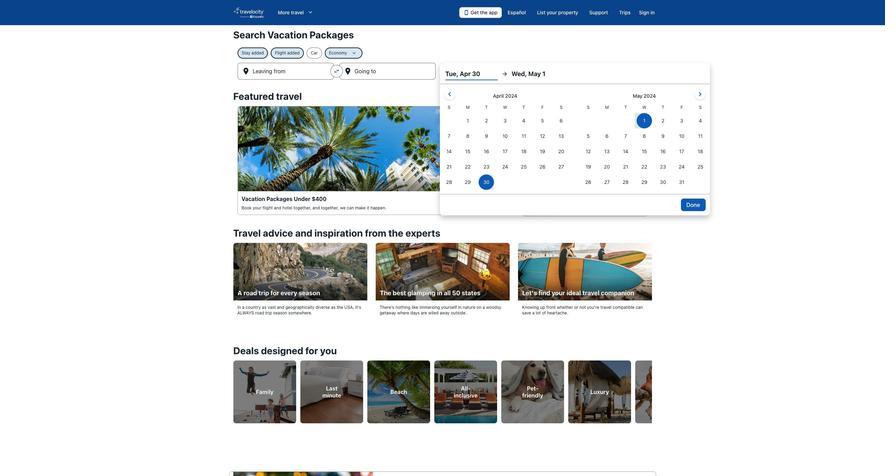 Task type: locate. For each thing, give the bounding box(es) containing it.
travelocity logo image
[[233, 7, 264, 18]]

travel advice and inspiration from the experts region
[[229, 223, 657, 328]]

previous month image
[[446, 90, 454, 98]]

featured travel region
[[229, 87, 657, 223]]

main content
[[0, 25, 886, 476]]



Task type: describe. For each thing, give the bounding box(es) containing it.
download the app button image
[[464, 10, 470, 15]]

swap origin and destination values image
[[334, 68, 340, 74]]

previous image
[[229, 386, 238, 394]]

next month image
[[696, 90, 705, 98]]

next image
[[648, 386, 657, 394]]



